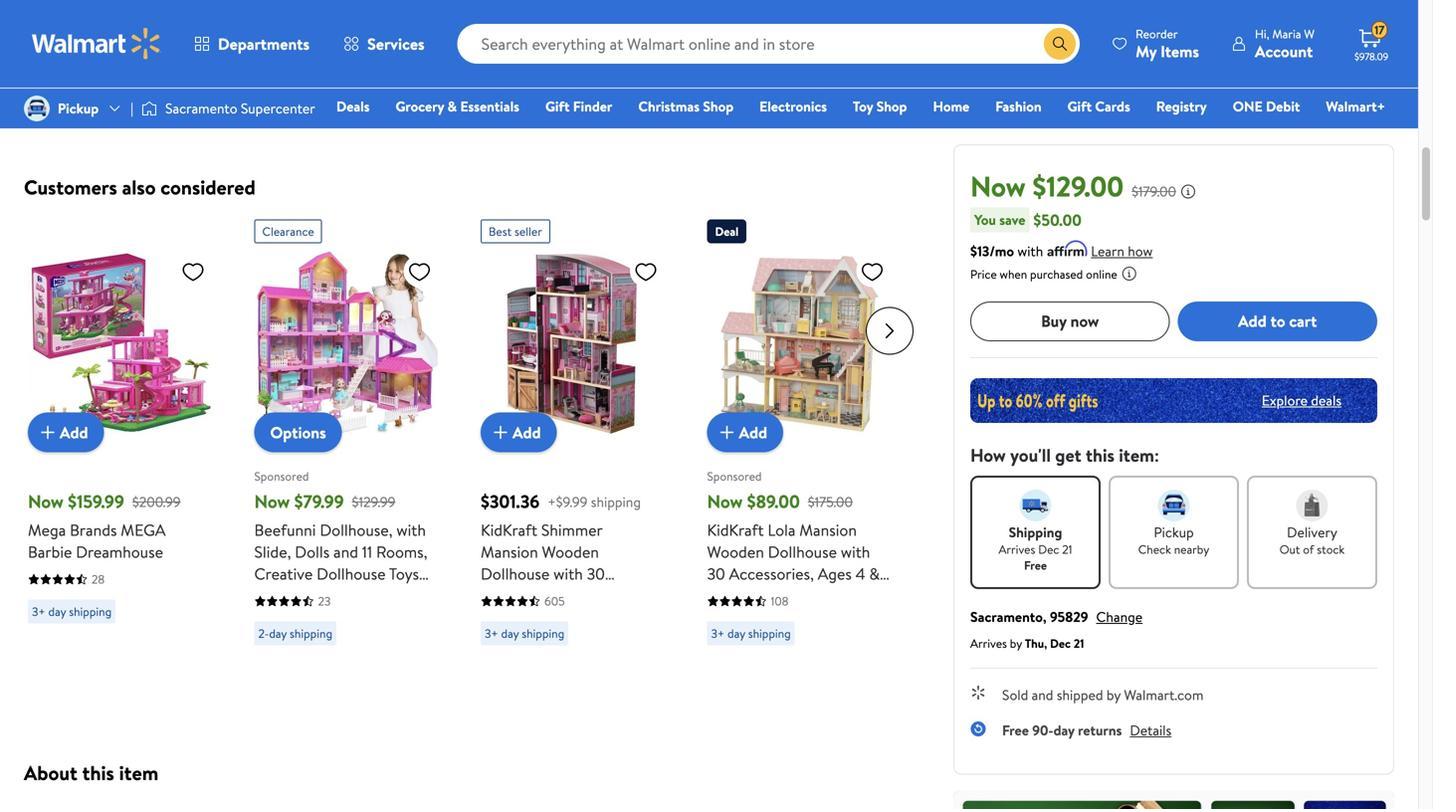 Task type: describe. For each thing, give the bounding box(es) containing it.
up inside the sponsored now $89.00 $175.00 kidkraft lola mansion wooden dollhouse with 30 accessories, ages 4 & up
[[707, 585, 724, 607]]

old
[[319, 629, 344, 651]]

details button
[[1130, 720, 1172, 740]]

shop for toy shop
[[877, 97, 907, 116]]

grocery & essentials link
[[387, 96, 529, 117]]

arrives inside sacramento, 95829 change arrives by thu, dec 21
[[971, 635, 1007, 652]]

sold and shipped by walmart.com
[[1002, 685, 1204, 705]]

add to favorites list, kidkraft lola mansion wooden dollhouse with 30 accessories, ages 4 & up image
[[861, 259, 884, 284]]

christmas shop
[[638, 97, 734, 116]]

buy now button
[[971, 301, 1170, 341]]

dollhouse inside sponsored now $79.99 $129.99 beefunni dollhouse, with slide, dolls and 11 rooms, creative dollhouse toys for girls, christmas birthday gifts for girls 3 to 8 year old
[[317, 563, 386, 585]]

brands
[[70, 519, 117, 541]]

maria
[[1273, 25, 1302, 42]]

11
[[362, 541, 372, 563]]

dollhouse,
[[320, 519, 393, 541]]

0 vertical spatial this
[[1086, 443, 1115, 468]]

to inside add to cart button
[[1271, 310, 1286, 332]]

$301.36
[[481, 489, 540, 514]]

sponsored for $79.99
[[254, 468, 309, 485]]

services button
[[327, 20, 442, 68]]

arrives inside shipping arrives dec 21 free
[[999, 541, 1036, 558]]

30 inside $301.36 +$9.99 shipping kidkraft shimmer mansion wooden dollhouse with 30 accessories, ages 4 & up
[[587, 563, 605, 585]]

departments
[[218, 33, 310, 55]]

1 vertical spatial free
[[1002, 720, 1029, 740]]

price
[[971, 266, 997, 282]]

home
[[933, 97, 970, 116]]

essentials
[[460, 97, 520, 116]]

28
[[92, 571, 105, 588]]

add for "kidkraft shimmer mansion wooden dollhouse with 30 accessories, ages 4 & up" image
[[513, 421, 541, 443]]

$13/mo with
[[971, 241, 1043, 261]]

finder
[[573, 97, 613, 116]]

also
[[122, 173, 156, 201]]

kidkraft lola mansion wooden dollhouse with 30 accessories, ages 4 & up image
[[707, 251, 892, 436]]

add to cart image for deal
[[715, 421, 739, 444]]

add for kidkraft lola mansion wooden dollhouse with 30 accessories, ages 4 & up image
[[739, 421, 768, 443]]

$159.99
[[68, 489, 124, 514]]

$50.00
[[1034, 209, 1082, 231]]

1 vertical spatial by
[[1107, 685, 1121, 705]]

gift finder link
[[536, 96, 621, 117]]

returns
[[1078, 720, 1122, 740]]

$301.36 +$9.99 shipping kidkraft shimmer mansion wooden dollhouse with 30 accessories, ages 4 & up
[[481, 489, 652, 607]]

dollhouse inside $301.36 +$9.99 shipping kidkraft shimmer mansion wooden dollhouse with 30 accessories, ages 4 & up
[[481, 563, 550, 585]]

when
[[1000, 266, 1027, 282]]

now $159.99 $200.99 mega brands  mega barbie dreamhouse
[[28, 489, 181, 563]]

how you'll get this item:
[[971, 443, 1160, 468]]

with inside the sponsored now $89.00 $175.00 kidkraft lola mansion wooden dollhouse with 30 accessories, ages 4 & up
[[841, 541, 870, 563]]

legal information image
[[1122, 266, 1137, 281]]

reorder
[[1136, 25, 1178, 42]]

$175.00
[[808, 492, 853, 511]]

hi,
[[1255, 25, 1270, 42]]

home link
[[924, 96, 979, 117]]

gift finder
[[545, 97, 613, 116]]

one debit
[[1233, 97, 1300, 116]]

product group containing now $159.99
[[28, 212, 213, 681]]

deals
[[1311, 391, 1342, 410]]

details
[[1130, 720, 1172, 740]]

$978.09
[[1355, 50, 1389, 63]]

fashion
[[996, 97, 1042, 116]]

delivery
[[1287, 522, 1338, 542]]

mansion inside $301.36 +$9.99 shipping kidkraft shimmer mansion wooden dollhouse with 30 accessories, ages 4 & up
[[481, 541, 538, 563]]

0 vertical spatial christmas
[[638, 97, 700, 116]]

dolls
[[295, 541, 330, 563]]

8
[[273, 629, 282, 651]]

17
[[1375, 22, 1385, 39]]

shimmer
[[541, 519, 603, 541]]

$200.99
[[132, 492, 181, 511]]

girls,
[[279, 585, 314, 607]]

& inside grocery & essentials link
[[448, 97, 457, 116]]

search icon image
[[1052, 36, 1068, 52]]

up to sixty percent off deals. shop now. image
[[971, 378, 1378, 423]]

90-
[[1032, 720, 1054, 740]]

$129.99
[[352, 492, 396, 511]]

christmas shop link
[[629, 96, 743, 117]]

slide,
[[254, 541, 291, 563]]

Walmart Site-Wide search field
[[458, 24, 1080, 64]]

walmart.com
[[1124, 685, 1204, 705]]

options link
[[254, 413, 342, 452]]

$79.99
[[294, 489, 344, 514]]

Search search field
[[458, 24, 1080, 64]]

sponsored now $79.99 $129.99 beefunni dollhouse, with slide, dolls and 11 rooms, creative dollhouse toys for girls, christmas birthday gifts for girls 3 to 8 year old
[[254, 468, 428, 651]]

$179.00
[[1132, 182, 1177, 201]]

1 add button from the left
[[28, 413, 104, 452]]

dreamhouse
[[76, 541, 163, 563]]

about
[[24, 759, 78, 787]]

product group containing $301.36
[[481, 212, 666, 681]]

2-day shipping
[[258, 625, 332, 642]]

change button
[[1097, 607, 1143, 626]]

mega
[[121, 519, 166, 541]]

wooden inside $301.36 +$9.99 shipping kidkraft shimmer mansion wooden dollhouse with 30 accessories, ages 4 & up
[[542, 541, 599, 563]]

debit
[[1266, 97, 1300, 116]]

0 horizontal spatial for
[[254, 585, 275, 607]]

girls
[[378, 607, 409, 629]]

check
[[1139, 541, 1171, 558]]

add button for best seller
[[481, 413, 557, 452]]

sponsored for $89.00
[[707, 468, 762, 485]]

price when purchased online
[[971, 266, 1118, 282]]

you
[[975, 210, 996, 229]]

clearance
[[262, 223, 314, 240]]

fashion link
[[987, 96, 1051, 117]]

and inside sponsored now $79.99 $129.99 beefunni dollhouse, with slide, dolls and 11 rooms, creative dollhouse toys for girls, christmas birthday gifts for girls 3 to 8 year old
[[334, 541, 358, 563]]

free inside shipping arrives dec 21 free
[[1024, 557, 1047, 574]]

dollhouse inside the sponsored now $89.00 $175.00 kidkraft lola mansion wooden dollhouse with 30 accessories, ages 4 & up
[[768, 541, 837, 563]]

$129.00
[[1033, 167, 1124, 206]]

product group containing now $79.99
[[254, 212, 439, 681]]

shipping inside $301.36 +$9.99 shipping kidkraft shimmer mansion wooden dollhouse with 30 accessories, ages 4 & up
[[591, 492, 641, 511]]

gift cards link
[[1059, 96, 1139, 117]]

dec inside sacramento, 95829 change arrives by thu, dec 21
[[1050, 635, 1071, 652]]

buy
[[1041, 310, 1067, 332]]

item
[[119, 759, 159, 787]]

departments button
[[177, 20, 327, 68]]

pickup for pickup
[[58, 99, 99, 118]]

add to cart image for best seller
[[489, 421, 513, 444]]

with inside sponsored now $79.99 $129.99 beefunni dollhouse, with slide, dolls and 11 rooms, creative dollhouse toys for girls, christmas birthday gifts for girls 3 to 8 year old
[[397, 519, 426, 541]]

with up price when purchased online at top
[[1018, 241, 1043, 261]]

sacramento,
[[971, 607, 1047, 626]]

electronics link
[[751, 96, 836, 117]]

ages inside the sponsored now $89.00 $175.00 kidkraft lola mansion wooden dollhouse with 30 accessories, ages 4 & up
[[818, 563, 852, 585]]

kidkraft inside the sponsored now $89.00 $175.00 kidkraft lola mansion wooden dollhouse with 30 accessories, ages 4 & up
[[707, 519, 764, 541]]

1 horizontal spatial and
[[1032, 685, 1054, 705]]

how
[[1128, 241, 1153, 261]]

intent image for pickup image
[[1158, 490, 1190, 521]]

sacramento, 95829 change arrives by thu, dec 21
[[971, 607, 1143, 652]]



Task type: locate. For each thing, give the bounding box(es) containing it.
and left 11
[[334, 541, 358, 563]]

grocery & essentials
[[396, 97, 520, 116]]

1 sponsored from the left
[[254, 468, 309, 485]]

0 vertical spatial to
[[1271, 310, 1286, 332]]

now up "beefunni"
[[254, 489, 290, 514]]

1 vertical spatial this
[[82, 759, 114, 787]]

cards
[[1095, 97, 1131, 116]]

wooden down +$9.99
[[542, 541, 599, 563]]

gift for gift finder
[[545, 97, 570, 116]]

1 wooden from the left
[[542, 541, 599, 563]]

w
[[1304, 25, 1315, 42]]

for left girls on the left bottom of the page
[[353, 607, 374, 629]]

best
[[489, 223, 512, 240]]

next slide for customers also considered list image
[[866, 307, 914, 355]]

shop for christmas shop
[[703, 97, 734, 116]]

4 inside the sponsored now $89.00 $175.00 kidkraft lola mansion wooden dollhouse with 30 accessories, ages 4 & up
[[856, 563, 866, 585]]

for left girls,
[[254, 585, 275, 607]]

1 horizontal spatial by
[[1107, 685, 1121, 705]]

2 shop from the left
[[877, 97, 907, 116]]

ages right 605
[[570, 585, 604, 607]]

accessories, inside $301.36 +$9.99 shipping kidkraft shimmer mansion wooden dollhouse with 30 accessories, ages 4 & up
[[481, 585, 566, 607]]

grocery
[[396, 97, 444, 116]]

1 horizontal spatial up
[[707, 585, 724, 607]]

by left thu,
[[1010, 635, 1022, 652]]

1 up from the left
[[635, 585, 652, 607]]

up inside $301.36 +$9.99 shipping kidkraft shimmer mansion wooden dollhouse with 30 accessories, ages 4 & up
[[635, 585, 652, 607]]

1 horizontal spatial for
[[353, 607, 374, 629]]

add to favorites list, kidkraft shimmer mansion wooden dollhouse with 30 accessories, ages 4 & up image
[[634, 259, 658, 284]]

now up mega
[[28, 489, 64, 514]]

& inside $301.36 +$9.99 shipping kidkraft shimmer mansion wooden dollhouse with 30 accessories, ages 4 & up
[[621, 585, 632, 607]]

sponsored inside sponsored now $79.99 $129.99 beefunni dollhouse, with slide, dolls and 11 rooms, creative dollhouse toys for girls, christmas birthday gifts for girls 3 to 8 year old
[[254, 468, 309, 485]]

pickup left |
[[58, 99, 99, 118]]

registry
[[1156, 97, 1207, 116]]

3 add to cart image from the left
[[715, 421, 739, 444]]

now inside now $159.99 $200.99 mega brands  mega barbie dreamhouse
[[28, 489, 64, 514]]

best seller
[[489, 223, 542, 240]]

ages inside $301.36 +$9.99 shipping kidkraft shimmer mansion wooden dollhouse with 30 accessories, ages 4 & up
[[570, 585, 604, 607]]

accessories,
[[729, 563, 814, 585], [481, 585, 566, 607]]

pickup
[[58, 99, 99, 118], [1154, 522, 1194, 542]]

2 horizontal spatial add button
[[707, 413, 783, 452]]

0 horizontal spatial christmas
[[318, 585, 387, 607]]

2 kidkraft from the left
[[707, 519, 764, 541]]

sponsored up "$89.00"
[[707, 468, 762, 485]]

mansion
[[800, 519, 857, 541], [481, 541, 538, 563]]

add to favorites list, beefunni dollhouse, with slide, dolls and 11 rooms, creative dollhouse toys for girls, christmas birthday gifts for girls 3 to 8 year old image
[[408, 259, 432, 284]]

0 horizontal spatial add button
[[28, 413, 104, 452]]

21 inside shipping arrives dec 21 free
[[1062, 541, 1073, 558]]

1 shop from the left
[[703, 97, 734, 116]]

ages
[[818, 563, 852, 585], [570, 585, 604, 607]]

sponsored inside the sponsored now $89.00 $175.00 kidkraft lola mansion wooden dollhouse with 30 accessories, ages 4 & up
[[707, 468, 762, 485]]

with up toys
[[397, 519, 426, 541]]

shop left electronics
[[703, 97, 734, 116]]

arrives down sacramento,
[[971, 635, 1007, 652]]

2 add to cart image from the left
[[489, 421, 513, 444]]

605
[[545, 593, 565, 610]]

2 product group from the left
[[254, 212, 439, 681]]

kidkraft inside $301.36 +$9.99 shipping kidkraft shimmer mansion wooden dollhouse with 30 accessories, ages 4 & up
[[481, 519, 538, 541]]

seller
[[515, 223, 542, 240]]

3 product group from the left
[[481, 212, 666, 681]]

mega brands  mega barbie dreamhouse image
[[28, 251, 213, 436]]

pickup for pickup check nearby
[[1154, 522, 1194, 542]]

mansion down $301.36
[[481, 541, 538, 563]]

2 gift from the left
[[1068, 97, 1092, 116]]

this right get
[[1086, 443, 1115, 468]]

and right sold
[[1032, 685, 1054, 705]]

0 horizontal spatial up
[[635, 585, 652, 607]]

3
[[413, 607, 422, 629]]

0 horizontal spatial 21
[[1062, 541, 1073, 558]]

2 horizontal spatial add to cart image
[[715, 421, 739, 444]]

lola
[[768, 519, 796, 541]]

registry link
[[1147, 96, 1216, 117]]

mansion inside the sponsored now $89.00 $175.00 kidkraft lola mansion wooden dollhouse with 30 accessories, ages 4 & up
[[800, 519, 857, 541]]

0 horizontal spatial 30
[[587, 563, 605, 585]]

0 horizontal spatial &
[[448, 97, 457, 116]]

dec down intent image for shipping
[[1038, 541, 1060, 558]]

beefunni dollhouse, with slide, dolls and 11 rooms, creative dollhouse toys for girls, christmas birthday gifts for girls 3 to 8 year old image
[[254, 251, 439, 436]]

with down $175.00
[[841, 541, 870, 563]]

accessories, down shimmer
[[481, 585, 566, 607]]

1 product group from the left
[[28, 212, 213, 681]]

now
[[971, 167, 1026, 206], [28, 489, 64, 514], [254, 489, 290, 514], [707, 489, 743, 514]]

add button up $159.99
[[28, 413, 104, 452]]

2 horizontal spatial dollhouse
[[768, 541, 837, 563]]

1 horizontal spatial to
[[1271, 310, 1286, 332]]

how
[[971, 443, 1006, 468]]

kidkraft left lola
[[707, 519, 764, 541]]

considered
[[161, 173, 256, 201]]

stock
[[1317, 541, 1345, 558]]

1 horizontal spatial christmas
[[638, 97, 700, 116]]

1 vertical spatial and
[[1032, 685, 1054, 705]]

add to cart image
[[36, 421, 60, 444], [489, 421, 513, 444], [715, 421, 739, 444]]

free down shipping
[[1024, 557, 1047, 574]]

1 vertical spatial arrives
[[971, 635, 1007, 652]]

& inside the sponsored now $89.00 $175.00 kidkraft lola mansion wooden dollhouse with 30 accessories, ages 4 & up
[[869, 563, 880, 585]]

nearby
[[1174, 541, 1210, 558]]

accessories, inside the sponsored now $89.00 $175.00 kidkraft lola mansion wooden dollhouse with 30 accessories, ages 4 & up
[[729, 563, 814, 585]]

wooden inside the sponsored now $89.00 $175.00 kidkraft lola mansion wooden dollhouse with 30 accessories, ages 4 & up
[[707, 541, 764, 563]]

1 horizontal spatial mansion
[[800, 519, 857, 541]]

0 horizontal spatial accessories,
[[481, 585, 566, 607]]

add
[[1238, 310, 1267, 332], [60, 421, 88, 443], [513, 421, 541, 443], [739, 421, 768, 443]]

shop inside toy shop link
[[877, 97, 907, 116]]

2 add button from the left
[[481, 413, 557, 452]]

add button for deal
[[707, 413, 783, 452]]

1 horizontal spatial shop
[[877, 97, 907, 116]]

dollhouse up the "108"
[[768, 541, 837, 563]]

reorder my items
[[1136, 25, 1199, 62]]

wooden left lola
[[707, 541, 764, 563]]

0 vertical spatial free
[[1024, 557, 1047, 574]]

birthday
[[254, 607, 312, 629]]

1 add to cart image from the left
[[36, 421, 60, 444]]

toys
[[389, 563, 419, 585]]

shipped
[[1057, 685, 1104, 705]]

dollhouse up 605
[[481, 563, 550, 585]]

3 add button from the left
[[707, 413, 783, 452]]

2 sponsored from the left
[[707, 468, 762, 485]]

thu,
[[1025, 635, 1047, 652]]

explore deals link
[[1254, 383, 1350, 418]]

dec inside shipping arrives dec 21 free
[[1038, 541, 1060, 558]]

now up you
[[971, 167, 1026, 206]]

of
[[1303, 541, 1314, 558]]

0 vertical spatial dec
[[1038, 541, 1060, 558]]

1 vertical spatial dec
[[1050, 635, 1071, 652]]

christmas inside sponsored now $79.99 $129.99 beefunni dollhouse, with slide, dolls and 11 rooms, creative dollhouse toys for girls, christmas birthday gifts for girls 3 to 8 year old
[[318, 585, 387, 607]]

online
[[1086, 266, 1118, 282]]

0 horizontal spatial this
[[82, 759, 114, 787]]

1 horizontal spatial add to cart image
[[489, 421, 513, 444]]

now inside the sponsored now $89.00 $175.00 kidkraft lola mansion wooden dollhouse with 30 accessories, ages 4 & up
[[707, 489, 743, 514]]

2 30 from the left
[[707, 563, 725, 585]]

1 horizontal spatial accessories,
[[729, 563, 814, 585]]

1 vertical spatial 21
[[1074, 635, 1084, 652]]

0 horizontal spatial and
[[334, 541, 358, 563]]

add up $301.36
[[513, 421, 541, 443]]

1 horizontal spatial gift
[[1068, 97, 1092, 116]]

2 wooden from the left
[[707, 541, 764, 563]]

free left 90-
[[1002, 720, 1029, 740]]

21 inside sacramento, 95829 change arrives by thu, dec 21
[[1074, 635, 1084, 652]]

21 down 95829
[[1074, 635, 1084, 652]]

0 horizontal spatial pickup
[[58, 99, 99, 118]]

21 up 95829
[[1062, 541, 1073, 558]]

christmas right finder
[[638, 97, 700, 116]]

walmart+
[[1326, 97, 1386, 116]]

1 horizontal spatial 21
[[1074, 635, 1084, 652]]

0 horizontal spatial ages
[[570, 585, 604, 607]]

 image
[[24, 96, 50, 121]]

4 product group from the left
[[707, 212, 892, 681]]

sponsored up $79.99
[[254, 468, 309, 485]]

walmart image
[[32, 28, 161, 60]]

1 horizontal spatial this
[[1086, 443, 1115, 468]]

add up $159.99
[[60, 421, 88, 443]]

1 horizontal spatial wooden
[[707, 541, 764, 563]]

0 horizontal spatial gift
[[545, 97, 570, 116]]

0 horizontal spatial kidkraft
[[481, 519, 538, 541]]

1 gift from the left
[[545, 97, 570, 116]]

30 inside the sponsored now $89.00 $175.00 kidkraft lola mansion wooden dollhouse with 30 accessories, ages 4 & up
[[707, 563, 725, 585]]

dollhouse
[[768, 541, 837, 563], [317, 563, 386, 585], [481, 563, 550, 585]]

4 inside $301.36 +$9.99 shipping kidkraft shimmer mansion wooden dollhouse with 30 accessories, ages 4 & up
[[607, 585, 617, 607]]

now $129.00
[[971, 167, 1124, 206]]

now left "$89.00"
[[707, 489, 743, 514]]

add button up "$89.00"
[[707, 413, 783, 452]]

my
[[1136, 40, 1157, 62]]

intent image for delivery image
[[1297, 490, 1328, 521]]

sold
[[1002, 685, 1029, 705]]

add left cart
[[1238, 310, 1267, 332]]

pickup check nearby
[[1139, 522, 1210, 558]]

supercenter
[[241, 99, 315, 118]]

affirm image
[[1047, 240, 1087, 256]]

0 horizontal spatial dollhouse
[[317, 563, 386, 585]]

to inside sponsored now $79.99 $129.99 beefunni dollhouse, with slide, dolls and 11 rooms, creative dollhouse toys for girls, christmas birthday gifts for girls 3 to 8 year old
[[254, 629, 269, 651]]

this left item
[[82, 759, 114, 787]]

product group containing now $89.00
[[707, 212, 892, 681]]

1 horizontal spatial kidkraft
[[707, 519, 764, 541]]

1 horizontal spatial &
[[621, 585, 632, 607]]

explore deals
[[1262, 391, 1342, 410]]

1 horizontal spatial ages
[[818, 563, 852, 585]]

sacramento
[[165, 99, 237, 118]]

rooms,
[[376, 541, 428, 563]]

mega
[[28, 519, 66, 541]]

learn how button
[[1091, 241, 1153, 262]]

toy shop link
[[844, 96, 916, 117]]

1 horizontal spatial add button
[[481, 413, 557, 452]]

to left cart
[[1271, 310, 1286, 332]]

dec right thu,
[[1050, 635, 1071, 652]]

learn more about strikethrough prices image
[[1181, 183, 1196, 199]]

1 horizontal spatial sponsored
[[707, 468, 762, 485]]

0 horizontal spatial wooden
[[542, 541, 599, 563]]

0 vertical spatial and
[[334, 541, 358, 563]]

accessories, up the "108"
[[729, 563, 814, 585]]

to left 8
[[254, 629, 269, 651]]

by inside sacramento, 95829 change arrives by thu, dec 21
[[1010, 635, 1022, 652]]

0 vertical spatial 21
[[1062, 541, 1073, 558]]

with up 605
[[554, 563, 583, 585]]

save
[[1000, 210, 1026, 229]]

shop inside christmas shop link
[[703, 97, 734, 116]]

pickup down intent image for pickup
[[1154, 522, 1194, 542]]

year
[[286, 629, 315, 651]]

deals
[[336, 97, 370, 116]]

dollhouse up 23
[[317, 563, 386, 585]]

add up "$89.00"
[[739, 421, 768, 443]]

23
[[318, 593, 331, 610]]

purchased
[[1030, 266, 1083, 282]]

1 kidkraft from the left
[[481, 519, 538, 541]]

pickup inside pickup check nearby
[[1154, 522, 1194, 542]]

|
[[131, 99, 133, 118]]

1 vertical spatial to
[[254, 629, 269, 651]]

ages down $175.00
[[818, 563, 852, 585]]

add inside button
[[1238, 310, 1267, 332]]

$13/mo
[[971, 241, 1014, 261]]

gift for gift cards
[[1068, 97, 1092, 116]]

up right 605
[[635, 585, 652, 607]]

now
[[1071, 310, 1099, 332]]

up left the "108"
[[707, 585, 724, 607]]

1 horizontal spatial 30
[[707, 563, 725, 585]]

1 horizontal spatial pickup
[[1154, 522, 1194, 542]]

0 horizontal spatial add to cart image
[[36, 421, 60, 444]]

1 30 from the left
[[587, 563, 605, 585]]

wooden
[[542, 541, 599, 563], [707, 541, 764, 563]]

free 90-day returns details
[[1002, 720, 1172, 740]]

kidkraft down $301.36
[[481, 519, 538, 541]]

0 horizontal spatial sponsored
[[254, 468, 309, 485]]

christmas down 11
[[318, 585, 387, 607]]

mansion down $175.00
[[800, 519, 857, 541]]

1 vertical spatial christmas
[[318, 585, 387, 607]]

gift left cards
[[1068, 97, 1092, 116]]

now inside sponsored now $79.99 $129.99 beefunni dollhouse, with slide, dolls and 11 rooms, creative dollhouse toys for girls, christmas birthday gifts for girls 3 to 8 year old
[[254, 489, 290, 514]]

customers also considered
[[24, 173, 256, 201]]

gift left finder
[[545, 97, 570, 116]]

services
[[367, 33, 425, 55]]

add to cart button
[[1178, 301, 1378, 341]]

0 horizontal spatial shop
[[703, 97, 734, 116]]

$89.00
[[747, 489, 800, 514]]

shop right toy
[[877, 97, 907, 116]]

1 vertical spatial pickup
[[1154, 522, 1194, 542]]

0 horizontal spatial mansion
[[481, 541, 538, 563]]

2-
[[258, 625, 269, 642]]

3+ day shipping
[[32, 22, 112, 39], [258, 22, 338, 39], [485, 22, 565, 39], [711, 22, 791, 39], [32, 603, 112, 620], [485, 625, 565, 642], [711, 625, 791, 642]]

with
[[1018, 241, 1043, 261], [397, 519, 426, 541], [841, 541, 870, 563], [554, 563, 583, 585]]

0 vertical spatial pickup
[[58, 99, 99, 118]]

one debit link
[[1224, 96, 1309, 117]]

0 horizontal spatial 4
[[607, 585, 617, 607]]

product group
[[28, 212, 213, 681], [254, 212, 439, 681], [481, 212, 666, 681], [707, 212, 892, 681]]

kidkraft shimmer mansion wooden dollhouse with 30 accessories, ages 4 & up image
[[481, 251, 666, 436]]

1 horizontal spatial 4
[[856, 563, 866, 585]]

0 vertical spatial by
[[1010, 635, 1022, 652]]

0 horizontal spatial to
[[254, 629, 269, 651]]

add button up $301.36
[[481, 413, 557, 452]]

kidkraft
[[481, 519, 538, 541], [707, 519, 764, 541]]

add to favorites list, mega brands  mega barbie dreamhouse image
[[181, 259, 205, 284]]

 image
[[141, 99, 157, 118]]

1 horizontal spatial dollhouse
[[481, 563, 550, 585]]

0 horizontal spatial by
[[1010, 635, 1022, 652]]

buy now
[[1041, 310, 1099, 332]]

you save $50.00
[[975, 209, 1082, 231]]

items
[[1161, 40, 1199, 62]]

2 up from the left
[[707, 585, 724, 607]]

0 vertical spatial arrives
[[999, 541, 1036, 558]]

by right shipped at the right bottom of page
[[1107, 685, 1121, 705]]

about this item
[[24, 759, 159, 787]]

add for "mega brands  mega barbie dreamhouse" image
[[60, 421, 88, 443]]

2 horizontal spatial &
[[869, 563, 880, 585]]

intent image for shipping image
[[1020, 490, 1052, 521]]

dec
[[1038, 541, 1060, 558], [1050, 635, 1071, 652]]

arrives down intent image for shipping
[[999, 541, 1036, 558]]

with inside $301.36 +$9.99 shipping kidkraft shimmer mansion wooden dollhouse with 30 accessories, ages 4 & up
[[554, 563, 583, 585]]



Task type: vqa. For each thing, say whether or not it's contained in the screenshot.
Part
no



